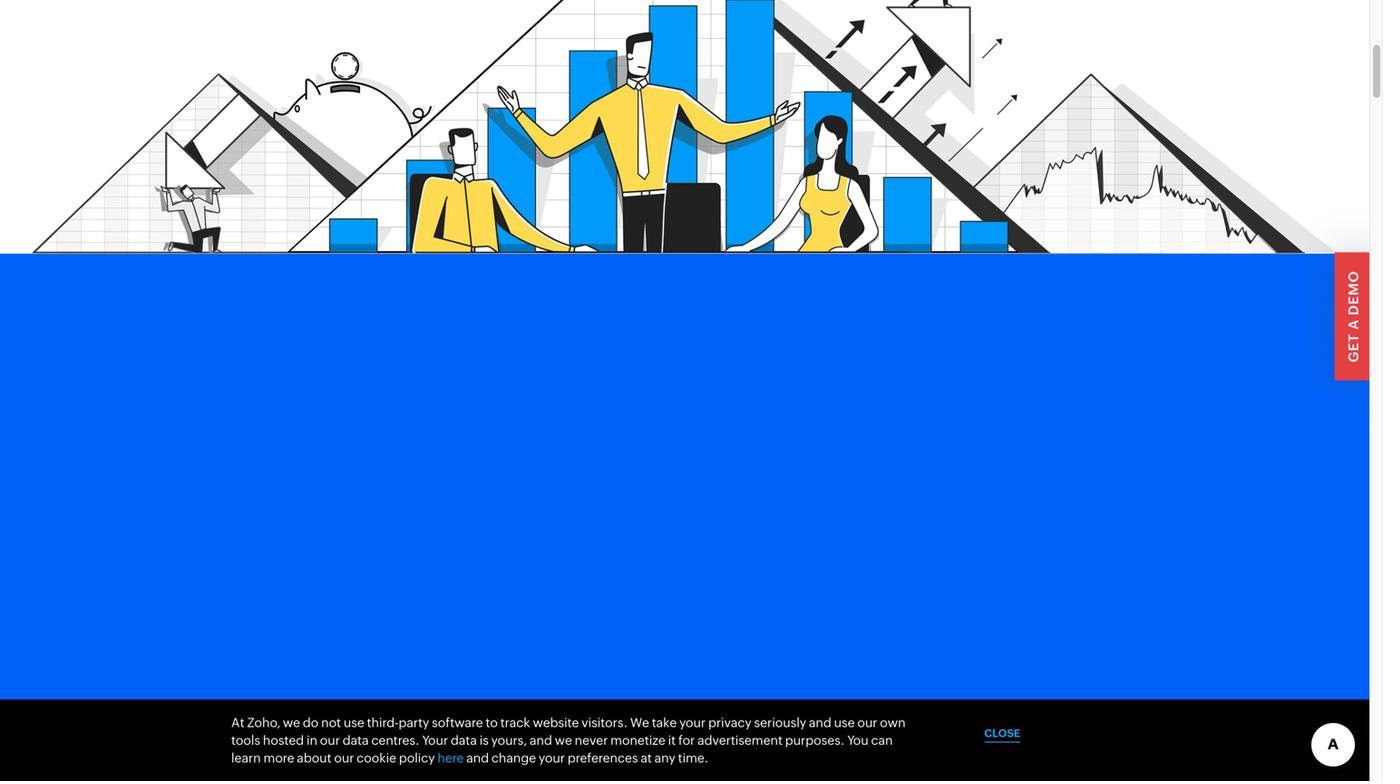 Task type: vqa. For each thing, say whether or not it's contained in the screenshot.
Zoho crm Logo at left
no



Task type: locate. For each thing, give the bounding box(es) containing it.
do
[[303, 716, 319, 730]]

in
[[307, 734, 317, 748]]

close
[[984, 728, 1020, 740]]

0 horizontal spatial your
[[539, 752, 565, 766]]

0 horizontal spatial use
[[344, 716, 364, 730]]

centres.
[[371, 734, 420, 748]]

not
[[321, 716, 341, 730]]

seriously
[[754, 716, 806, 730]]

1 vertical spatial and
[[530, 734, 552, 748]]

top-rated financial services crm software image
[[32, 0, 1338, 254]]

any
[[655, 752, 676, 766]]

our down not
[[320, 734, 340, 748]]

at
[[231, 716, 244, 730]]

here and change your preferences at any time.
[[438, 752, 709, 766]]

at zoho, we do not use third-party software to track website visitors. we take your privacy seriously and use our own tools hosted in our data centres. your data is yours, and we never monetize it for advertisement purposes. you can learn more about our cookie policy
[[231, 716, 906, 766]]

never
[[575, 734, 608, 748]]

use right not
[[344, 716, 364, 730]]

1 horizontal spatial use
[[834, 716, 855, 730]]

privacy
[[708, 716, 752, 730]]

change
[[492, 752, 536, 766]]

we down website
[[555, 734, 572, 748]]

your
[[679, 716, 706, 730], [539, 752, 565, 766]]

demo
[[1345, 271, 1361, 315]]

own
[[880, 716, 906, 730]]

data down software
[[451, 734, 477, 748]]

0 vertical spatial your
[[679, 716, 706, 730]]

data up cookie
[[343, 734, 369, 748]]

data
[[343, 734, 369, 748], [451, 734, 477, 748]]

to
[[486, 716, 498, 730]]

yours,
[[491, 734, 527, 748]]

can
[[871, 734, 893, 748]]

use
[[344, 716, 364, 730], [834, 716, 855, 730]]

0 horizontal spatial and
[[466, 752, 489, 766]]

0 horizontal spatial data
[[343, 734, 369, 748]]

website
[[533, 716, 579, 730]]

0 vertical spatial we
[[283, 716, 300, 730]]

1 vertical spatial we
[[555, 734, 572, 748]]

and up purposes.
[[809, 716, 832, 730]]

for
[[678, 734, 695, 748]]

1 vertical spatial our
[[320, 734, 340, 748]]

and down website
[[530, 734, 552, 748]]

our right about
[[334, 752, 354, 766]]

and down is
[[466, 752, 489, 766]]

0 vertical spatial our
[[858, 716, 878, 730]]

1 vertical spatial your
[[539, 752, 565, 766]]

your down website
[[539, 752, 565, 766]]

and
[[809, 716, 832, 730], [530, 734, 552, 748], [466, 752, 489, 766]]

2 vertical spatial and
[[466, 752, 489, 766]]

our
[[858, 716, 878, 730], [320, 734, 340, 748], [334, 752, 354, 766]]

0 vertical spatial and
[[809, 716, 832, 730]]

a
[[1345, 319, 1361, 330]]

we
[[283, 716, 300, 730], [555, 734, 572, 748]]

your inside at zoho, we do not use third-party software to track website visitors. we take your privacy seriously and use our own tools hosted in our data centres. your data is yours, and we never monetize it for advertisement purposes. you can learn more about our cookie policy
[[679, 716, 706, 730]]

zoho,
[[247, 716, 280, 730]]

it
[[668, 734, 676, 748]]

our up you
[[858, 716, 878, 730]]

we left do on the bottom of page
[[283, 716, 300, 730]]

2 vertical spatial our
[[334, 752, 354, 766]]

1 horizontal spatial your
[[679, 716, 706, 730]]

your up for
[[679, 716, 706, 730]]

1 horizontal spatial data
[[451, 734, 477, 748]]

use up you
[[834, 716, 855, 730]]



Task type: describe. For each thing, give the bounding box(es) containing it.
tools
[[231, 734, 260, 748]]

more
[[263, 752, 294, 766]]

get a demo link
[[1334, 252, 1372, 381]]

we
[[630, 716, 649, 730]]

software
[[432, 716, 483, 730]]

learn
[[231, 752, 261, 766]]

2 use from the left
[[834, 716, 855, 730]]

third-
[[367, 716, 399, 730]]

monetize
[[611, 734, 666, 748]]

track
[[500, 716, 530, 730]]

take
[[652, 716, 677, 730]]

policy
[[399, 752, 435, 766]]

0 horizontal spatial we
[[283, 716, 300, 730]]

1 horizontal spatial and
[[530, 734, 552, 748]]

advertisement
[[698, 734, 783, 748]]

get a demo
[[1345, 271, 1361, 363]]

visitors.
[[582, 716, 628, 730]]

1 horizontal spatial we
[[555, 734, 572, 748]]

at
[[641, 752, 652, 766]]

cookie
[[357, 752, 396, 766]]

party
[[399, 716, 429, 730]]

get
[[1345, 334, 1361, 363]]

is
[[480, 734, 489, 748]]

2 data from the left
[[451, 734, 477, 748]]

preferences
[[568, 752, 638, 766]]

hosted
[[263, 734, 304, 748]]

1 use from the left
[[344, 716, 364, 730]]

2 horizontal spatial and
[[809, 716, 832, 730]]

your
[[422, 734, 448, 748]]

1 data from the left
[[343, 734, 369, 748]]

here
[[438, 752, 464, 766]]

time.
[[678, 752, 709, 766]]

about
[[297, 752, 332, 766]]

purposes.
[[785, 734, 845, 748]]

you
[[847, 734, 869, 748]]

here link
[[438, 752, 464, 766]]



